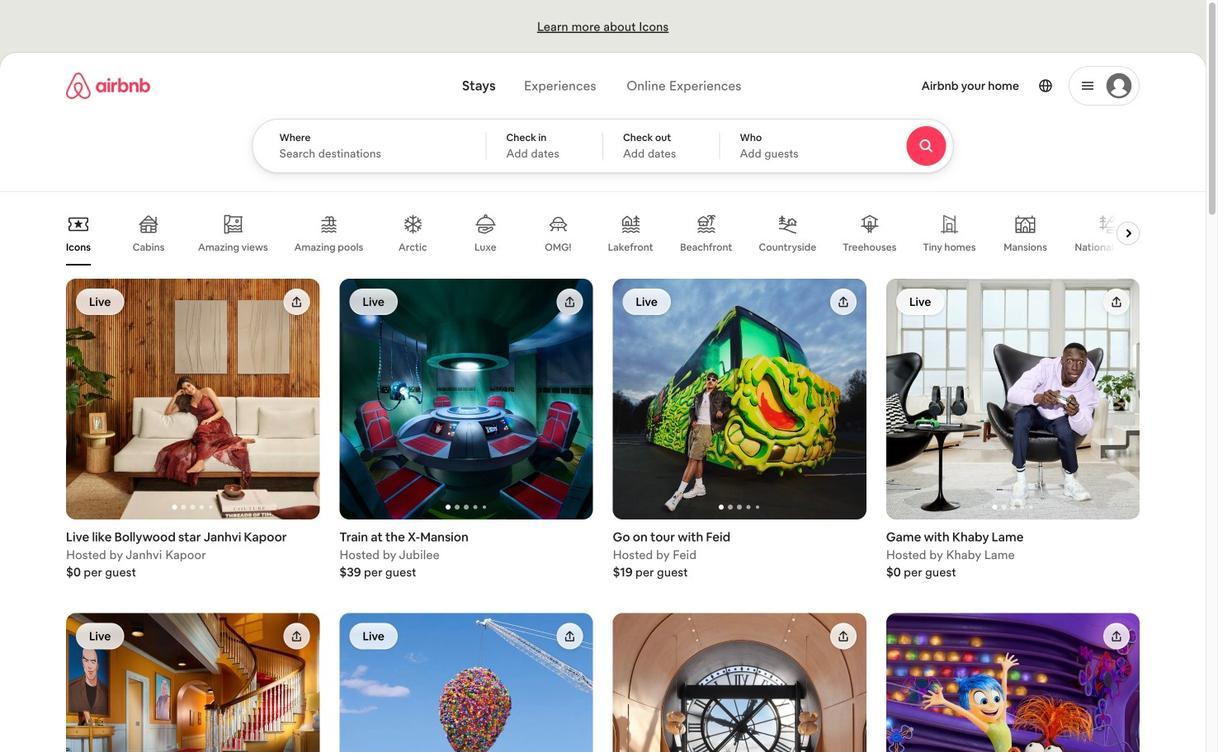Task type: describe. For each thing, give the bounding box(es) containing it.
Search destinations search field
[[279, 146, 459, 161]]



Task type: vqa. For each thing, say whether or not it's contained in the screenshot.
"paid"
no



Task type: locate. For each thing, give the bounding box(es) containing it.
None search field
[[252, 53, 999, 173]]

what can we help you find? tab list
[[449, 68, 612, 104]]

profile element
[[767, 53, 1140, 119]]

group
[[66, 201, 1147, 266], [66, 279, 320, 520], [340, 279, 593, 520], [613, 279, 867, 520], [886, 279, 1140, 520], [66, 614, 320, 753], [340, 614, 593, 753], [613, 614, 867, 753]]



